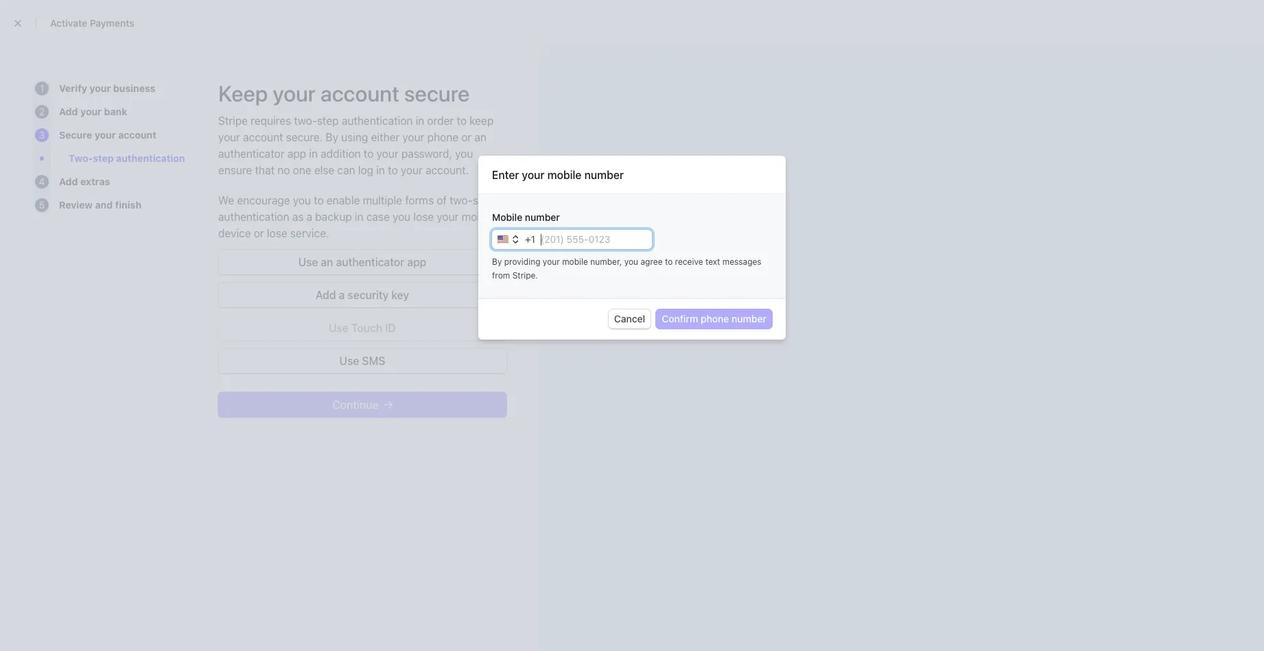 Task type: locate. For each thing, give the bounding box(es) containing it.
1 vertical spatial phone
[[701, 313, 729, 325]]

by up addition
[[326, 131, 339, 144]]

order
[[427, 115, 454, 127]]

an
[[475, 131, 487, 144], [321, 256, 333, 268]]

mobile inside by providing your mobile number, you agree to receive text messages from stripe.
[[562, 257, 588, 267]]

0 vertical spatial number
[[585, 169, 624, 181]]

0 vertical spatial add
[[59, 106, 78, 117]]

in left the case
[[355, 211, 364, 223]]

an down service.
[[321, 256, 333, 268]]

1 down mobile number
[[531, 233, 536, 245]]

0 vertical spatial a
[[307, 211, 312, 223]]

1 vertical spatial lose
[[267, 227, 288, 240]]

1 horizontal spatial a
[[339, 289, 345, 301]]

use sms
[[340, 355, 386, 367]]

1 horizontal spatial app
[[407, 256, 427, 268]]

text
[[706, 257, 721, 267]]

add
[[59, 106, 78, 117], [59, 176, 78, 187], [316, 289, 336, 301]]

1 horizontal spatial 1
[[531, 233, 536, 245]]

1 horizontal spatial or
[[462, 131, 472, 144]]

1 horizontal spatial two-
[[450, 194, 473, 207]]

an down keep
[[475, 131, 487, 144]]

0 vertical spatial or
[[462, 131, 472, 144]]

1 vertical spatial step
[[93, 152, 114, 164]]

1 horizontal spatial step
[[317, 115, 339, 127]]

keep
[[218, 80, 268, 106]]

authenticator
[[218, 148, 285, 160], [336, 256, 405, 268]]

mobile
[[548, 169, 582, 181], [462, 211, 495, 223], [562, 257, 588, 267]]

your down stripe
[[218, 131, 240, 144]]

0 vertical spatial step
[[317, 115, 339, 127]]

you
[[455, 148, 473, 160], [293, 194, 311, 207], [393, 211, 411, 223], [625, 257, 639, 267]]

account for secure
[[118, 129, 156, 141]]

your down of
[[437, 211, 459, 223]]

phone down order at the left top
[[428, 131, 459, 144]]

0 horizontal spatial authentication
[[116, 152, 185, 164]]

a inside add a security key button
[[339, 289, 345, 301]]

0 horizontal spatial a
[[307, 211, 312, 223]]

1 up the 2
[[40, 82, 44, 94]]

0 horizontal spatial number
[[525, 211, 560, 223]]

app up key
[[407, 256, 427, 268]]

to inside by providing your mobile number, you agree to receive text messages from stripe.
[[665, 257, 673, 267]]

stripe requires two-step authentication in order to keep your account secure. by using either your phone or an authenticator app in addition to your password, you ensure that no one else can log in to your account.
[[218, 115, 494, 176]]

1 horizontal spatial account
[[243, 131, 283, 144]]

two-
[[294, 115, 317, 127], [450, 194, 473, 207]]

1 horizontal spatial authenticator
[[336, 256, 405, 268]]

two- right of
[[450, 194, 473, 207]]

as
[[292, 211, 304, 223]]

your
[[273, 80, 316, 106], [90, 82, 111, 94], [80, 106, 102, 117], [95, 129, 116, 141], [218, 131, 240, 144], [403, 131, 425, 144], [377, 148, 399, 160], [401, 164, 423, 176], [522, 169, 545, 181], [437, 211, 459, 223], [543, 257, 560, 267]]

1 vertical spatial two-
[[450, 194, 473, 207]]

or
[[462, 131, 472, 144], [254, 227, 264, 240]]

app up one
[[288, 148, 306, 160]]

secure.
[[286, 131, 323, 144]]

in left order at the left top
[[416, 115, 425, 127]]

use for use an authenticator app
[[298, 256, 318, 268]]

a left security
[[339, 289, 345, 301]]

to
[[457, 115, 467, 127], [364, 148, 374, 160], [388, 164, 398, 176], [314, 194, 324, 207], [665, 257, 673, 267]]

0 horizontal spatial authenticator
[[218, 148, 285, 160]]

1 vertical spatial an
[[321, 256, 333, 268]]

5
[[39, 199, 45, 211]]

lose down "forms"
[[414, 211, 434, 223]]

app inside button
[[407, 256, 427, 268]]

0 vertical spatial phone
[[428, 131, 459, 144]]

account up two-step authentication
[[118, 129, 156, 141]]

0 horizontal spatial two-
[[294, 115, 317, 127]]

extras
[[80, 176, 110, 187]]

authentication up either in the left of the page
[[342, 115, 413, 127]]

account inside stripe requires two-step authentication in order to keep your account secure. by using either your phone or an authenticator app in addition to your password, you ensure that no one else can log in to your account.
[[243, 131, 283, 144]]

add inside button
[[316, 289, 336, 301]]

1 vertical spatial number
[[525, 211, 560, 223]]

account up using
[[320, 80, 400, 106]]

2 vertical spatial number
[[732, 313, 767, 325]]

1 vertical spatial by
[[492, 257, 502, 267]]

1 horizontal spatial an
[[475, 131, 487, 144]]

or inside the we encourage you to enable multiple forms of two-step authentication as a backup in case you lose your mobile device or lose service.
[[254, 227, 264, 240]]

your right providing
[[543, 257, 560, 267]]

step up secure.
[[317, 115, 339, 127]]

authentication down secure your account link
[[116, 152, 185, 164]]

two- up secure.
[[294, 115, 317, 127]]

number,
[[591, 257, 622, 267]]

touch
[[352, 322, 383, 334]]

1 vertical spatial add
[[59, 176, 78, 187]]

0 vertical spatial authenticator
[[218, 148, 285, 160]]

your up add your bank
[[90, 82, 111, 94]]

number down messages
[[732, 313, 767, 325]]

using
[[341, 131, 368, 144]]

no
[[278, 164, 290, 176]]

your left bank
[[80, 106, 102, 117]]

0 horizontal spatial or
[[254, 227, 264, 240]]

you up "as"
[[293, 194, 311, 207]]

in
[[416, 115, 425, 127], [309, 148, 318, 160], [377, 164, 385, 176], [355, 211, 364, 223]]

mobile down 'mobile number' phone field
[[562, 257, 588, 267]]

0 horizontal spatial phone
[[428, 131, 459, 144]]

an inside stripe requires two-step authentication in order to keep your account secure. by using either your phone or an authenticator app in addition to your password, you ensure that no one else can log in to your account.
[[475, 131, 487, 144]]

authenticator inside button
[[336, 256, 405, 268]]

2 horizontal spatial authentication
[[342, 115, 413, 127]]

add up review
[[59, 176, 78, 187]]

else
[[314, 164, 335, 176]]

continue button
[[218, 393, 507, 417]]

to right agree
[[665, 257, 673, 267]]

stripe.
[[513, 271, 538, 281]]

2 vertical spatial use
[[340, 355, 359, 367]]

0 vertical spatial two-
[[294, 115, 317, 127]]

0 horizontal spatial app
[[288, 148, 306, 160]]

activate payments
[[50, 17, 134, 29]]

number up 'mobile number' phone field
[[585, 169, 624, 181]]

or down keep
[[462, 131, 472, 144]]

or inside stripe requires two-step authentication in order to keep your account secure. by using either your phone or an authenticator app in addition to your password, you ensure that no one else can log in to your account.
[[462, 131, 472, 144]]

providing
[[505, 257, 541, 267]]

2 horizontal spatial number
[[732, 313, 767, 325]]

account
[[320, 80, 400, 106], [118, 129, 156, 141], [243, 131, 283, 144]]

Mobile number telephone field
[[536, 230, 652, 249]]

mobile down enter at top
[[462, 211, 495, 223]]

2 vertical spatial add
[[316, 289, 336, 301]]

to up log
[[364, 148, 374, 160]]

enable
[[327, 194, 360, 207]]

us image
[[498, 234, 509, 245]]

multiple
[[363, 194, 402, 207]]

review and finish link
[[59, 198, 142, 212]]

1 vertical spatial app
[[407, 256, 427, 268]]

authenticator up security
[[336, 256, 405, 268]]

use
[[298, 256, 318, 268], [329, 322, 349, 334], [340, 355, 359, 367]]

1 vertical spatial authenticator
[[336, 256, 405, 268]]

1 horizontal spatial phone
[[701, 313, 729, 325]]

two-step authentication link
[[69, 152, 185, 165]]

confirm
[[662, 313, 699, 325]]

0 horizontal spatial an
[[321, 256, 333, 268]]

your inside by providing your mobile number, you agree to receive text messages from stripe.
[[543, 257, 560, 267]]

use touch id button
[[218, 316, 507, 341]]

1 vertical spatial or
[[254, 227, 264, 240]]

two-step authentication
[[69, 152, 185, 164]]

1 horizontal spatial authentication
[[218, 211, 289, 223]]

0 vertical spatial lose
[[414, 211, 434, 223]]

in right log
[[377, 164, 385, 176]]

a right "as"
[[307, 211, 312, 223]]

2 vertical spatial authentication
[[218, 211, 289, 223]]

number up + 1
[[525, 211, 560, 223]]

forms
[[405, 194, 434, 207]]

finish
[[115, 199, 142, 211]]

0 vertical spatial use
[[298, 256, 318, 268]]

use down service.
[[298, 256, 318, 268]]

mobile up mobile number
[[548, 169, 582, 181]]

0 horizontal spatial step
[[93, 152, 114, 164]]

addition
[[321, 148, 361, 160]]

step down secure your account link
[[93, 152, 114, 164]]

2 vertical spatial step
[[473, 194, 495, 207]]

app inside stripe requires two-step authentication in order to keep your account secure. by using either your phone or an authenticator app in addition to your password, you ensure that no one else can log in to your account.
[[288, 148, 306, 160]]

step inside the we encourage you to enable multiple forms of two-step authentication as a backup in case you lose your mobile device or lose service.
[[473, 194, 495, 207]]

4
[[39, 176, 45, 187]]

two-
[[69, 152, 93, 164]]

a
[[307, 211, 312, 223], [339, 289, 345, 301]]

1 horizontal spatial by
[[492, 257, 502, 267]]

app
[[288, 148, 306, 160], [407, 256, 427, 268]]

authentication down encourage
[[218, 211, 289, 223]]

by up from
[[492, 257, 502, 267]]

0 vertical spatial 1
[[40, 82, 44, 94]]

number
[[585, 169, 624, 181], [525, 211, 560, 223], [732, 313, 767, 325]]

1 horizontal spatial number
[[585, 169, 624, 181]]

2 horizontal spatial account
[[320, 80, 400, 106]]

1 vertical spatial mobile
[[462, 211, 495, 223]]

2 vertical spatial mobile
[[562, 257, 588, 267]]

lose left service.
[[267, 227, 288, 240]]

0 horizontal spatial by
[[326, 131, 339, 144]]

you up account.
[[455, 148, 473, 160]]

you left agree
[[625, 257, 639, 267]]

authenticator up that at the left
[[218, 148, 285, 160]]

keep your account secure
[[218, 80, 470, 106]]

mobile
[[492, 211, 523, 223]]

0 vertical spatial authentication
[[342, 115, 413, 127]]

add down verify
[[59, 106, 78, 117]]

0 vertical spatial by
[[326, 131, 339, 144]]

1 horizontal spatial lose
[[414, 211, 434, 223]]

to up the backup
[[314, 194, 324, 207]]

messages
[[723, 257, 762, 267]]

1 vertical spatial a
[[339, 289, 345, 301]]

+ 1
[[525, 233, 536, 245]]

1 vertical spatial 1
[[531, 233, 536, 245]]

device
[[218, 227, 251, 240]]

0 vertical spatial app
[[288, 148, 306, 160]]

2 horizontal spatial step
[[473, 194, 495, 207]]

agree
[[641, 257, 663, 267]]

id
[[385, 322, 396, 334]]

1 vertical spatial use
[[329, 322, 349, 334]]

step
[[317, 115, 339, 127], [93, 152, 114, 164], [473, 194, 495, 207]]

add left security
[[316, 289, 336, 301]]

continue
[[333, 399, 379, 411]]

phone
[[428, 131, 459, 144], [701, 313, 729, 325]]

use left touch
[[329, 322, 349, 334]]

secure your account
[[59, 129, 156, 141]]

0 vertical spatial an
[[475, 131, 487, 144]]

0 horizontal spatial account
[[118, 129, 156, 141]]

from
[[492, 271, 510, 281]]

your inside the we encourage you to enable multiple forms of two-step authentication as a backup in case you lose your mobile device or lose service.
[[437, 211, 459, 223]]

mobile inside the we encourage you to enable multiple forms of two-step authentication as a backup in case you lose your mobile device or lose service.
[[462, 211, 495, 223]]

verify your business link
[[59, 82, 156, 95]]

phone right confirm
[[701, 313, 729, 325]]

account down the requires on the left top of the page
[[243, 131, 283, 144]]

of
[[437, 194, 447, 207]]

we encourage you to enable multiple forms of two-step authentication as a backup in case you lose your mobile device or lose service.
[[218, 194, 495, 240]]

or right device
[[254, 227, 264, 240]]

step up 'mobile'
[[473, 194, 495, 207]]

use left the sms
[[340, 355, 359, 367]]

payments
[[90, 17, 134, 29]]



Task type: describe. For each thing, give the bounding box(es) containing it.
log
[[358, 164, 374, 176]]

your up password,
[[403, 131, 425, 144]]

+
[[525, 233, 531, 245]]

add a security key button
[[218, 283, 507, 308]]

authentication inside the we encourage you to enable multiple forms of two-step authentication as a backup in case you lose your mobile device or lose service.
[[218, 211, 289, 223]]

key
[[392, 289, 409, 301]]

use touch id
[[329, 322, 396, 334]]

0 vertical spatial mobile
[[548, 169, 582, 181]]

your down bank
[[95, 129, 116, 141]]

phone inside confirm phone number button
[[701, 313, 729, 325]]

you right the case
[[393, 211, 411, 223]]

encourage
[[237, 194, 290, 207]]

sms
[[362, 355, 386, 367]]

bank
[[104, 106, 127, 117]]

to right log
[[388, 164, 398, 176]]

mobile number
[[492, 211, 560, 223]]

add your bank
[[59, 106, 127, 117]]

account.
[[426, 164, 469, 176]]

to inside the we encourage you to enable multiple forms of two-step authentication as a backup in case you lose your mobile device or lose service.
[[314, 194, 324, 207]]

add for add a security key
[[316, 289, 336, 301]]

that
[[255, 164, 275, 176]]

confirm phone number button
[[657, 310, 772, 329]]

your down password,
[[401, 164, 423, 176]]

password,
[[402, 148, 452, 160]]

use an authenticator app button
[[218, 250, 507, 275]]

review
[[59, 199, 93, 211]]

use sms button
[[218, 349, 507, 374]]

secure your account link
[[59, 128, 156, 142]]

by inside by providing your mobile number, you agree to receive text messages from stripe.
[[492, 257, 502, 267]]

a inside the we encourage you to enable multiple forms of two-step authentication as a backup in case you lose your mobile device or lose service.
[[307, 211, 312, 223]]

secure
[[404, 80, 470, 106]]

authentication inside stripe requires two-step authentication in order to keep your account secure. by using either your phone or an authenticator app in addition to your password, you ensure that no one else can log in to your account.
[[342, 115, 413, 127]]

add extras link
[[59, 175, 110, 189]]

add a security key
[[316, 289, 409, 301]]

by inside stripe requires two-step authentication in order to keep your account secure. by using either your phone or an authenticator app in addition to your password, you ensure that no one else can log in to your account.
[[326, 131, 339, 144]]

business
[[113, 82, 156, 94]]

phone inside stripe requires two-step authentication in order to keep your account secure. by using either your phone or an authenticator app in addition to your password, you ensure that no one else can log in to your account.
[[428, 131, 459, 144]]

and
[[95, 199, 113, 211]]

keep
[[470, 115, 494, 127]]

0 horizontal spatial 1
[[40, 82, 44, 94]]

receive
[[675, 257, 703, 267]]

one
[[293, 164, 311, 176]]

ensure
[[218, 164, 252, 176]]

you inside stripe requires two-step authentication in order to keep your account secure. by using either your phone or an authenticator app in addition to your password, you ensure that no one else can log in to your account.
[[455, 148, 473, 160]]

either
[[371, 131, 400, 144]]

by providing your mobile number, you agree to receive text messages from stripe.
[[492, 257, 762, 281]]

1 vertical spatial authentication
[[116, 152, 185, 164]]

two- inside the we encourage you to enable multiple forms of two-step authentication as a backup in case you lose your mobile device or lose service.
[[450, 194, 473, 207]]

3
[[39, 129, 45, 141]]

cancel button
[[609, 310, 651, 329]]

you inside by providing your mobile number, you agree to receive text messages from stripe.
[[625, 257, 639, 267]]

verify your business
[[59, 82, 156, 94]]

enter your mobile number
[[492, 169, 624, 181]]

cancel
[[614, 313, 646, 325]]

2
[[39, 106, 45, 117]]

can
[[337, 164, 355, 176]]

your down either in the left of the page
[[377, 148, 399, 160]]

verify
[[59, 82, 87, 94]]

svg image
[[384, 401, 392, 409]]

in down secure.
[[309, 148, 318, 160]]

case
[[367, 211, 390, 223]]

secure
[[59, 129, 92, 141]]

use an authenticator app
[[298, 256, 427, 268]]

to left keep
[[457, 115, 467, 127]]

backup
[[315, 211, 352, 223]]

stripe
[[218, 115, 248, 127]]

in inside the we encourage you to enable multiple forms of two-step authentication as a backup in case you lose your mobile device or lose service.
[[355, 211, 364, 223]]

confirm phone number
[[662, 313, 767, 325]]

two- inside stripe requires two-step authentication in order to keep your account secure. by using either your phone or an authenticator app in addition to your password, you ensure that no one else can log in to your account.
[[294, 115, 317, 127]]

your right enter at top
[[522, 169, 545, 181]]

service.
[[290, 227, 329, 240]]

account for keep
[[320, 80, 400, 106]]

add for add your bank
[[59, 106, 78, 117]]

use for use touch id
[[329, 322, 349, 334]]

activate
[[50, 17, 87, 29]]

review and finish
[[59, 199, 142, 211]]

step inside stripe requires two-step authentication in order to keep your account secure. by using either your phone or an authenticator app in addition to your password, you ensure that no one else can log in to your account.
[[317, 115, 339, 127]]

use for use sms
[[340, 355, 359, 367]]

enter
[[492, 169, 519, 181]]

authenticator inside stripe requires two-step authentication in order to keep your account secure. by using either your phone or an authenticator app in addition to your password, you ensure that no one else can log in to your account.
[[218, 148, 285, 160]]

number inside confirm phone number button
[[732, 313, 767, 325]]

add your bank link
[[59, 105, 127, 119]]

security
[[348, 289, 389, 301]]

0 horizontal spatial lose
[[267, 227, 288, 240]]

add extras
[[59, 176, 110, 187]]

we
[[218, 194, 234, 207]]

requires
[[251, 115, 291, 127]]

your up the requires on the left top of the page
[[273, 80, 316, 106]]

add for add extras
[[59, 176, 78, 187]]

an inside button
[[321, 256, 333, 268]]



Task type: vqa. For each thing, say whether or not it's contained in the screenshot.
the middle account
yes



